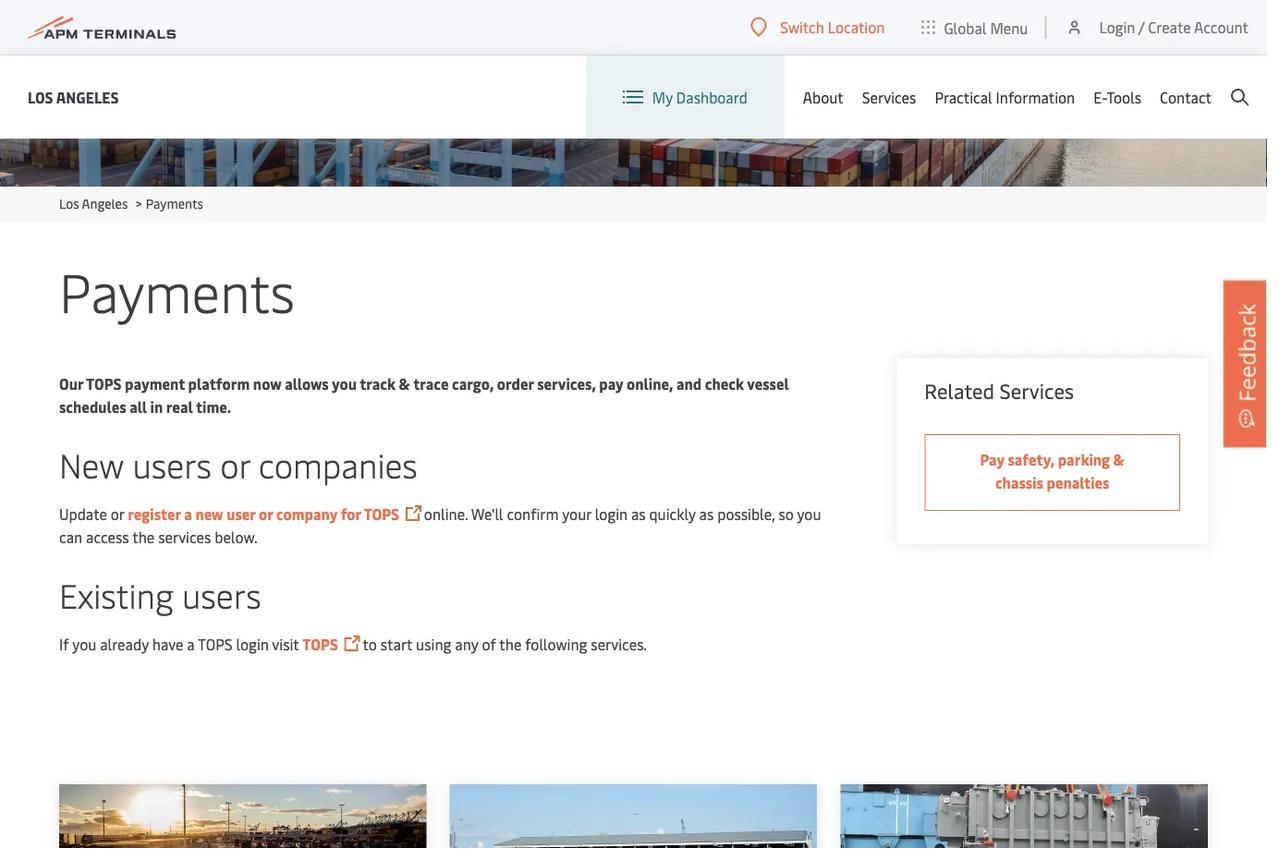 Task type: describe. For each thing, give the bounding box(es) containing it.
services,
[[537, 374, 596, 394]]

1 horizontal spatial or
[[220, 442, 250, 487]]

2 horizontal spatial or
[[259, 504, 273, 524]]

and
[[677, 374, 702, 394]]

users for new
[[133, 442, 212, 487]]

angeles for los angeles > payments
[[82, 195, 128, 212]]

new
[[195, 504, 223, 524]]

contact button
[[1160, 55, 1212, 139]]

tops link
[[303, 635, 338, 654]]

los angeles > payments
[[59, 195, 203, 212]]

location
[[828, 17, 885, 37]]

platform
[[188, 374, 250, 394]]

all
[[130, 397, 147, 417]]

my dashboard button
[[623, 55, 748, 139]]

any
[[455, 635, 478, 654]]

to
[[363, 635, 377, 654]]

our tops payment platform now allows you track & trace cargo, order services, pay online, and check vessel schedules all in real time.
[[59, 374, 789, 417]]

you inside our tops payment platform now allows you track & trace cargo, order services, pay online, and check vessel schedules all in real time.
[[332, 374, 357, 394]]

1 vertical spatial los angeles link
[[59, 195, 128, 212]]

track
[[360, 374, 396, 394]]

user
[[227, 504, 256, 524]]

1 vertical spatial payments
[[59, 254, 295, 326]]

you inside online. we'll confirm your login as quickly as possible, so you can access the services below.
[[797, 504, 821, 524]]

visit
[[272, 635, 299, 654]]

dashboard
[[676, 87, 748, 107]]

pay safety, parking & chassis penalties
[[980, 450, 1125, 493]]

we'll
[[471, 504, 503, 524]]

tops right have
[[198, 635, 233, 654]]

using
[[416, 635, 452, 654]]

login
[[1100, 17, 1136, 37]]

feedback button
[[1224, 281, 1267, 447]]

login / create account
[[1100, 17, 1249, 37]]

1 horizontal spatial the
[[499, 635, 522, 654]]

pay
[[980, 450, 1005, 470]]

now
[[253, 374, 282, 394]]

create
[[1148, 17, 1191, 37]]

online.
[[424, 504, 468, 524]]

our
[[59, 374, 83, 394]]

safety,
[[1008, 450, 1055, 470]]

start
[[381, 635, 412, 654]]

possible,
[[718, 504, 775, 524]]

& inside our tops payment platform now allows you track & trace cargo, order services, pay online, and check vessel schedules all in real time.
[[399, 374, 410, 394]]

angeles for los angeles
[[56, 87, 119, 107]]

real
[[166, 397, 193, 417]]

order services image
[[59, 785, 427, 849]]

access
[[86, 527, 129, 547]]

update or
[[59, 504, 128, 524]]

services
[[158, 527, 211, 547]]

vessel
[[747, 374, 789, 394]]

2 vertical spatial you
[[72, 635, 96, 654]]

existing
[[59, 573, 174, 618]]

feedback
[[1232, 304, 1262, 402]]

if you already have a tops login visit
[[59, 635, 303, 654]]

to start using any of the following services.
[[363, 635, 647, 654]]

for
[[341, 504, 361, 524]]

update
[[59, 504, 107, 524]]

in
[[150, 397, 163, 417]]

0 horizontal spatial services
[[862, 87, 916, 107]]

register
[[128, 504, 181, 524]]

practical information
[[935, 87, 1075, 107]]

time.
[[196, 397, 231, 417]]

existing users
[[59, 573, 261, 618]]

login / create account link
[[1065, 0, 1249, 55]]

1 vertical spatial login
[[236, 635, 269, 654]]

if
[[59, 635, 69, 654]]

check
[[705, 374, 744, 394]]

tops inside our tops payment platform now allows you track & trace cargo, order services, pay online, and check vessel schedules all in real time.
[[86, 374, 122, 394]]

below.
[[215, 527, 258, 547]]

services button
[[862, 55, 916, 139]]

los for los angeles
[[28, 87, 53, 107]]

e-
[[1094, 87, 1107, 107]]

e-tools
[[1094, 87, 1142, 107]]



Task type: locate. For each thing, give the bounding box(es) containing it.
order
[[497, 374, 534, 394]]

your
[[562, 504, 591, 524]]

pay import charges image
[[450, 785, 817, 849]]

1 vertical spatial los
[[59, 195, 79, 212]]

information
[[996, 87, 1075, 107]]

schedules
[[59, 397, 126, 417]]

>
[[136, 195, 142, 212]]

menu
[[990, 17, 1028, 37]]

the right of
[[499, 635, 522, 654]]

0 vertical spatial login
[[595, 504, 628, 524]]

services.
[[591, 635, 647, 654]]

1 vertical spatial angeles
[[82, 195, 128, 212]]

0 vertical spatial los
[[28, 87, 53, 107]]

pay
[[599, 374, 624, 394]]

payments
[[146, 195, 203, 212], [59, 254, 295, 326]]

you
[[332, 374, 357, 394], [797, 504, 821, 524], [72, 635, 96, 654]]

contact
[[1160, 87, 1212, 107]]

you left track
[[332, 374, 357, 394]]

& left "trace"
[[399, 374, 410, 394]]

new
[[59, 442, 124, 487]]

1 horizontal spatial &
[[1113, 450, 1125, 470]]

0 vertical spatial los angeles link
[[28, 86, 119, 109]]

services right about popup button
[[862, 87, 916, 107]]

users down below.
[[182, 573, 261, 618]]

users up register
[[133, 442, 212, 487]]

so
[[779, 504, 794, 524]]

online,
[[627, 374, 673, 394]]

parking
[[1058, 450, 1110, 470]]

1 horizontal spatial services
[[1000, 377, 1074, 404]]

0 horizontal spatial you
[[72, 635, 96, 654]]

angeles
[[56, 87, 119, 107], [82, 195, 128, 212]]

global
[[944, 17, 987, 37]]

already
[[100, 635, 149, 654]]

practical information button
[[935, 55, 1075, 139]]

1 horizontal spatial los
[[59, 195, 79, 212]]

los for los angeles > payments
[[59, 195, 79, 212]]

login left the visit
[[236, 635, 269, 654]]

penalties
[[1047, 473, 1110, 493]]

a
[[184, 504, 192, 524], [187, 635, 195, 654]]

my
[[652, 87, 673, 107]]

los angeles link
[[28, 86, 119, 109], [59, 195, 128, 212]]

users for existing
[[182, 573, 261, 618]]

a right have
[[187, 635, 195, 654]]

new users or companies
[[59, 442, 418, 487]]

chassis
[[996, 473, 1044, 493]]

0 horizontal spatial as
[[631, 504, 646, 524]]

the
[[132, 527, 155, 547], [499, 635, 522, 654]]

allows
[[285, 374, 329, 394]]

switch location button
[[751, 17, 885, 37]]

0 vertical spatial services
[[862, 87, 916, 107]]

company
[[276, 504, 337, 524]]

0 vertical spatial a
[[184, 504, 192, 524]]

or right user
[[259, 504, 273, 524]]

have
[[152, 635, 183, 654]]

services up the safety,
[[1000, 377, 1074, 404]]

1 vertical spatial you
[[797, 504, 821, 524]]

0 vertical spatial you
[[332, 374, 357, 394]]

login right "your"
[[595, 504, 628, 524]]

about button
[[803, 55, 844, 139]]

confirm
[[507, 504, 559, 524]]

1 horizontal spatial as
[[699, 504, 714, 524]]

0 horizontal spatial login
[[236, 635, 269, 654]]

1 vertical spatial a
[[187, 635, 195, 654]]

1 horizontal spatial you
[[332, 374, 357, 394]]

login inside online. we'll confirm your login as quickly as possible, so you can access the services below.
[[595, 504, 628, 524]]

1 horizontal spatial login
[[595, 504, 628, 524]]

tops right for
[[364, 504, 399, 524]]

trace
[[413, 374, 449, 394]]

tools
[[1107, 87, 1142, 107]]

& inside the pay safety, parking & chassis penalties
[[1113, 450, 1125, 470]]

global menu button
[[904, 0, 1047, 55]]

2 as from the left
[[699, 504, 714, 524]]

register a new user or company for tops
[[128, 504, 399, 524]]

practical
[[935, 87, 993, 107]]

/
[[1139, 17, 1145, 37]]

as right quickly
[[699, 504, 714, 524]]

or
[[220, 442, 250, 487], [111, 504, 124, 524], [259, 504, 273, 524]]

1 vertical spatial the
[[499, 635, 522, 654]]

tops up schedules
[[86, 374, 122, 394]]

related services
[[925, 377, 1074, 404]]

0 horizontal spatial los
[[28, 87, 53, 107]]

or up access
[[111, 504, 124, 524]]

1 vertical spatial services
[[1000, 377, 1074, 404]]

online. we'll confirm your login as quickly as possible, so you can access the services below.
[[59, 504, 821, 547]]

payment
[[125, 374, 185, 394]]

e-tools button
[[1094, 55, 1142, 139]]

global menu
[[944, 17, 1028, 37]]

tops
[[86, 374, 122, 394], [364, 504, 399, 524], [198, 635, 233, 654], [303, 635, 338, 654]]

of
[[482, 635, 496, 654]]

a left new
[[184, 504, 192, 524]]

login
[[595, 504, 628, 524], [236, 635, 269, 654]]

following
[[525, 635, 587, 654]]

0 vertical spatial users
[[133, 442, 212, 487]]

2 horizontal spatial you
[[797, 504, 821, 524]]

you right 'if'
[[72, 635, 96, 654]]

companies
[[259, 442, 418, 487]]

0 horizontal spatial &
[[399, 374, 410, 394]]

& right parking
[[1113, 450, 1125, 470]]

or up user
[[220, 442, 250, 487]]

los angeles
[[28, 87, 119, 107]]

switch
[[780, 17, 824, 37]]

break bulk at port elizabeth usa image
[[841, 785, 1208, 849]]

you right 'so'
[[797, 504, 821, 524]]

&
[[399, 374, 410, 394], [1113, 450, 1125, 470]]

the down register
[[132, 527, 155, 547]]

0 vertical spatial &
[[399, 374, 410, 394]]

services
[[862, 87, 916, 107], [1000, 377, 1074, 404]]

0 vertical spatial the
[[132, 527, 155, 547]]

account
[[1194, 17, 1249, 37]]

0 vertical spatial payments
[[146, 195, 203, 212]]

1 vertical spatial users
[[182, 573, 261, 618]]

the inside online. we'll confirm your login as quickly as possible, so you can access the services below.
[[132, 527, 155, 547]]

my dashboard
[[652, 87, 748, 107]]

register a new user or company for tops link
[[128, 504, 399, 524]]

related
[[925, 377, 995, 404]]

quickly
[[650, 504, 696, 524]]

0 vertical spatial angeles
[[56, 87, 119, 107]]

0 horizontal spatial or
[[111, 504, 124, 524]]

pay safety, parking & chassis penalties link
[[925, 434, 1180, 511]]

switch location
[[780, 17, 885, 37]]

cargo,
[[452, 374, 494, 394]]

as left quickly
[[631, 504, 646, 524]]

tops right the visit
[[303, 635, 338, 654]]

can
[[59, 527, 82, 547]]

1 vertical spatial &
[[1113, 450, 1125, 470]]

0 horizontal spatial the
[[132, 527, 155, 547]]

1 as from the left
[[631, 504, 646, 524]]

la-online services image
[[0, 0, 1267, 187]]



Task type: vqa. For each thing, say whether or not it's contained in the screenshot.
Feedback
yes



